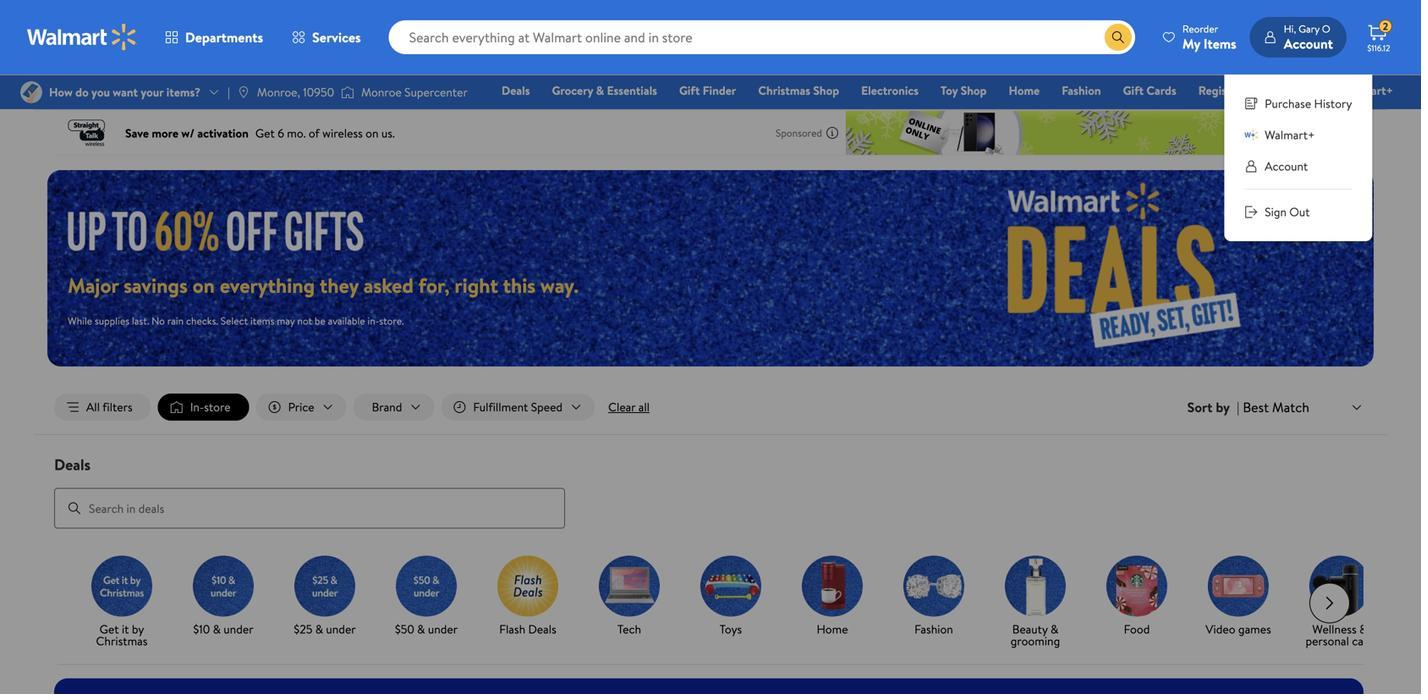 Task type: locate. For each thing, give the bounding box(es) containing it.
debit
[[1292, 82, 1321, 99]]

1 horizontal spatial home
[[1009, 82, 1040, 99]]

&
[[596, 82, 604, 99], [213, 621, 221, 637], [315, 621, 323, 637], [417, 621, 425, 637], [1051, 621, 1059, 637], [1360, 621, 1368, 637]]

in-store
[[190, 399, 231, 415]]

deals
[[502, 82, 530, 99], [54, 454, 91, 475], [529, 621, 557, 637]]

gift left finder
[[680, 82, 700, 99]]

0 horizontal spatial christmas
[[96, 633, 148, 649]]

care
[[1353, 633, 1375, 649]]

fashion link
[[1055, 81, 1109, 99], [890, 556, 978, 639]]

Search in deals search field
[[54, 488, 565, 529]]

tech
[[618, 621, 642, 637]]

0 horizontal spatial gift
[[680, 82, 700, 99]]

& right the $25
[[315, 621, 323, 637]]

& right $50 on the bottom of page
[[417, 621, 425, 637]]

departments
[[185, 28, 263, 47]]

& for grocery
[[596, 82, 604, 99]]

1 vertical spatial account
[[1266, 158, 1309, 174]]

deals link
[[494, 81, 538, 99]]

0 vertical spatial fashion link
[[1055, 81, 1109, 99]]

0 horizontal spatial by
[[132, 621, 144, 637]]

by inside sort and filter section element
[[1216, 398, 1231, 416]]

essentials
[[607, 82, 658, 99]]

walmart+ link down $116.12
[[1336, 81, 1402, 99]]

toy shop link
[[934, 81, 995, 99]]

shop for christmas shop
[[814, 82, 840, 99]]

$10 & under
[[193, 621, 254, 637]]

fashion image
[[904, 556, 965, 617]]

1 shop from the left
[[814, 82, 840, 99]]

clear all button
[[602, 394, 657, 421]]

no
[[152, 313, 165, 328]]

while
[[68, 313, 92, 328]]

on
[[193, 271, 215, 299]]

video games
[[1206, 621, 1272, 637]]

deals left grocery
[[502, 82, 530, 99]]

grocery & essentials link
[[545, 81, 665, 99]]

by
[[1216, 398, 1231, 416], [132, 621, 144, 637]]

2
[[1384, 19, 1389, 34]]

deals inside search box
[[54, 454, 91, 475]]

history
[[1315, 95, 1353, 112]]

1 vertical spatial fashion link
[[890, 556, 978, 639]]

1 horizontal spatial by
[[1216, 398, 1231, 416]]

home image
[[802, 556, 863, 617]]

beauty & grooming
[[1011, 621, 1061, 649]]

out
[[1290, 204, 1311, 220]]

sign out link
[[1245, 203, 1353, 221]]

$50
[[395, 621, 415, 637]]

christmas up sponsored on the top of the page
[[759, 82, 811, 99]]

fashion left gift cards at the right top of page
[[1062, 82, 1102, 99]]

sponsored
[[776, 126, 823, 140]]

toys link
[[687, 556, 775, 639]]

registry link
[[1191, 81, 1250, 99]]

gift left cards
[[1124, 82, 1144, 99]]

be
[[315, 313, 326, 328]]

1 horizontal spatial fashion link
[[1055, 81, 1109, 99]]

reorder my items
[[1183, 22, 1237, 53]]

0 horizontal spatial fashion
[[915, 621, 954, 637]]

walmart+ link
[[1336, 81, 1402, 99], [1245, 126, 1353, 144]]

home down home image
[[817, 621, 849, 637]]

services button
[[278, 17, 375, 58]]

1 vertical spatial deals
[[54, 454, 91, 475]]

walmart+ down $116.12
[[1343, 82, 1394, 99]]

home right toy shop
[[1009, 82, 1040, 99]]

2 gift from the left
[[1124, 82, 1144, 99]]

1 vertical spatial home
[[817, 621, 849, 637]]

1 under from the left
[[224, 621, 254, 637]]

account link
[[1245, 157, 1353, 175]]

1 vertical spatial home link
[[789, 556, 877, 639]]

account
[[1285, 34, 1334, 53], [1266, 158, 1309, 174]]

0 vertical spatial home link
[[1002, 81, 1048, 99]]

0 horizontal spatial shop
[[814, 82, 840, 99]]

3 under from the left
[[428, 621, 458, 637]]

1 horizontal spatial walmart+
[[1343, 82, 1394, 99]]

account up sign out
[[1266, 158, 1309, 174]]

gift for gift finder
[[680, 82, 700, 99]]

deals right flash
[[529, 621, 557, 637]]

walmart+ image
[[1245, 128, 1259, 142]]

purchase
[[1266, 95, 1312, 112]]

& right wellness
[[1360, 621, 1368, 637]]

under for $10 & under
[[224, 621, 254, 637]]

fashion
[[1062, 82, 1102, 99], [915, 621, 954, 637]]

sort by |
[[1188, 398, 1240, 416]]

0 vertical spatial home
[[1009, 82, 1040, 99]]

1 vertical spatial by
[[132, 621, 144, 637]]

1 horizontal spatial under
[[326, 621, 356, 637]]

reorder
[[1183, 22, 1219, 36]]

under
[[224, 621, 254, 637], [326, 621, 356, 637], [428, 621, 458, 637]]

shop toys. image
[[701, 556, 762, 617]]

2 vertical spatial deals
[[529, 621, 557, 637]]

all filters
[[86, 399, 133, 415]]

items
[[251, 313, 275, 328]]

fashion down fashion image
[[915, 621, 954, 637]]

under inside $25 & under 'link'
[[326, 621, 356, 637]]

home
[[1009, 82, 1040, 99], [817, 621, 849, 637]]

0 vertical spatial account
[[1285, 34, 1334, 53]]

1 gift from the left
[[680, 82, 700, 99]]

0 vertical spatial christmas
[[759, 82, 811, 99]]

for,
[[419, 271, 450, 299]]

flash
[[500, 621, 526, 637]]

2 horizontal spatial under
[[428, 621, 458, 637]]

1 horizontal spatial shop
[[961, 82, 987, 99]]

services
[[312, 28, 361, 47]]

sign
[[1266, 204, 1287, 220]]

& for $10
[[213, 621, 221, 637]]

0 vertical spatial by
[[1216, 398, 1231, 416]]

cards
[[1147, 82, 1177, 99]]

2 under from the left
[[326, 621, 356, 637]]

tech link
[[586, 556, 674, 639]]

select
[[221, 313, 248, 328]]

they
[[320, 271, 359, 299]]

0 horizontal spatial home
[[817, 621, 849, 637]]

shop up sponsored on the top of the page
[[814, 82, 840, 99]]

Search search field
[[389, 20, 1136, 54]]

toy shop
[[941, 82, 987, 99]]

under for $50 & under
[[428, 621, 458, 637]]

deals up search icon
[[54, 454, 91, 475]]

all filters button
[[54, 394, 151, 421]]

registry
[[1199, 82, 1242, 99]]

asked
[[364, 271, 414, 299]]

shop beauty and grooming. image
[[1005, 556, 1066, 617]]

& right grocery
[[596, 82, 604, 99]]

0 vertical spatial walmart+
[[1343, 82, 1394, 99]]

walmart+ down purchase
[[1266, 127, 1316, 143]]

$116.12
[[1368, 42, 1391, 54]]

by left |
[[1216, 398, 1231, 416]]

walmart black friday deals for days image
[[891, 170, 1374, 366], [68, 208, 379, 251]]

not
[[297, 313, 312, 328]]

1 vertical spatial christmas
[[96, 633, 148, 649]]

walmart+ link up account link
[[1245, 126, 1353, 144]]

shop wellness and self-care. image
[[1310, 556, 1371, 617]]

under right the $10
[[224, 621, 254, 637]]

under inside $10 & under link
[[224, 621, 254, 637]]

get it by christmas
[[96, 621, 148, 649]]

checks.
[[186, 313, 218, 328]]

christmas down 'get gifts in time for christmas.' image
[[96, 633, 148, 649]]

1 horizontal spatial fashion
[[1062, 82, 1102, 99]]

& for wellness
[[1360, 621, 1368, 637]]

Deals search field
[[34, 454, 1388, 529]]

& inside 'link'
[[315, 621, 323, 637]]

home link
[[1002, 81, 1048, 99], [789, 556, 877, 639]]

shop right toy
[[961, 82, 987, 99]]

Walmart Site-Wide search field
[[389, 20, 1136, 54]]

grocery & essentials
[[552, 82, 658, 99]]

one
[[1264, 82, 1290, 99]]

hi,
[[1285, 22, 1297, 36]]

account up debit on the top right
[[1285, 34, 1334, 53]]

0 horizontal spatial under
[[224, 621, 254, 637]]

get gifts in time for christmas. image
[[91, 556, 152, 617]]

& right beauty
[[1051, 621, 1059, 637]]

1 vertical spatial walmart+
[[1266, 127, 1316, 143]]

0 horizontal spatial walmart black friday deals for days image
[[68, 208, 379, 251]]

& right the $10
[[213, 621, 221, 637]]

2 shop from the left
[[961, 82, 987, 99]]

by right the it
[[132, 621, 144, 637]]

& inside wellness & personal care
[[1360, 621, 1368, 637]]

christmas shop link
[[751, 81, 847, 99]]

major
[[68, 271, 119, 299]]

1 horizontal spatial christmas
[[759, 82, 811, 99]]

gift cards
[[1124, 82, 1177, 99]]

1 horizontal spatial gift
[[1124, 82, 1144, 99]]

while supplies last. no rain checks. select items may not be available in-store.
[[68, 313, 404, 328]]

under right the $25
[[326, 621, 356, 637]]

flash deals link
[[484, 556, 572, 639]]

& inside beauty & grooming
[[1051, 621, 1059, 637]]

under right $50 on the bottom of page
[[428, 621, 458, 637]]

under inside $50 & under link
[[428, 621, 458, 637]]

$25 & under
[[294, 621, 356, 637]]

gift
[[680, 82, 700, 99], [1124, 82, 1144, 99]]

shop tech. image
[[599, 556, 660, 617]]



Task type: vqa. For each thing, say whether or not it's contained in the screenshot.
"unbelievable"
no



Task type: describe. For each thing, give the bounding box(es) containing it.
gift finder
[[680, 82, 737, 99]]

shop food image
[[1107, 556, 1168, 617]]

$50 & under
[[395, 621, 458, 637]]

clear
[[609, 399, 636, 415]]

|
[[1237, 398, 1240, 416]]

store.
[[379, 313, 404, 328]]

rain
[[167, 313, 184, 328]]

purchase history link
[[1245, 95, 1353, 113]]

my
[[1183, 34, 1201, 53]]

video games link
[[1195, 556, 1283, 639]]

shop twenty-five dollars and under. image
[[295, 556, 355, 617]]

games
[[1239, 621, 1272, 637]]

$50 & under link
[[383, 556, 471, 639]]

shop for toy shop
[[961, 82, 987, 99]]

purchase history
[[1266, 95, 1353, 112]]

0 vertical spatial walmart+ link
[[1336, 81, 1402, 99]]

wellness & personal care link
[[1297, 556, 1385, 650]]

toy
[[941, 82, 958, 99]]

video
[[1206, 621, 1236, 637]]

grocery
[[552, 82, 593, 99]]

$10
[[193, 621, 210, 637]]

toys
[[720, 621, 742, 637]]

clear all
[[609, 399, 650, 415]]

wellness & personal care
[[1306, 621, 1375, 649]]

flash deals image
[[498, 556, 559, 617]]

& for beauty
[[1051, 621, 1059, 637]]

wellness
[[1313, 621, 1357, 637]]

one debit link
[[1257, 81, 1329, 99]]

next slide for chipmodulewithimages list image
[[1310, 583, 1351, 623]]

search image
[[68, 502, 81, 515]]

filters
[[103, 399, 133, 415]]

sign out
[[1266, 204, 1311, 220]]

it
[[122, 621, 129, 637]]

0 vertical spatial fashion
[[1062, 82, 1102, 99]]

grooming
[[1011, 633, 1061, 649]]

0 horizontal spatial home link
[[789, 556, 877, 639]]

0 horizontal spatial fashion link
[[890, 556, 978, 639]]

beauty & grooming link
[[992, 556, 1080, 650]]

shop video games. image
[[1209, 556, 1270, 617]]

savings
[[124, 271, 188, 299]]

& for $25
[[315, 621, 323, 637]]

gift for gift cards
[[1124, 82, 1144, 99]]

all
[[86, 399, 100, 415]]

food link
[[1093, 556, 1181, 639]]

electronics
[[862, 82, 919, 99]]

personal
[[1306, 633, 1350, 649]]

get it by christmas link
[[78, 556, 166, 650]]

hi, gary o account
[[1285, 22, 1334, 53]]

gary
[[1299, 22, 1320, 36]]

& for $50
[[417, 621, 425, 637]]

$25
[[294, 621, 313, 637]]

gift finder link
[[672, 81, 744, 99]]

last.
[[132, 313, 149, 328]]

search icon image
[[1112, 30, 1125, 44]]

flash deals
[[500, 621, 557, 637]]

all
[[639, 399, 650, 415]]

in-
[[368, 313, 379, 328]]

beauty
[[1013, 621, 1048, 637]]

items
[[1204, 34, 1237, 53]]

0 horizontal spatial walmart+
[[1266, 127, 1316, 143]]

way.
[[541, 271, 579, 299]]

major savings on everything they asked for, right this way.
[[68, 271, 579, 299]]

christmas shop
[[759, 82, 840, 99]]

supplies
[[95, 313, 130, 328]]

1 vertical spatial fashion
[[915, 621, 954, 637]]

1 horizontal spatial home link
[[1002, 81, 1048, 99]]

by inside get it by christmas
[[132, 621, 144, 637]]

1 vertical spatial walmart+ link
[[1245, 126, 1353, 144]]

this
[[503, 271, 536, 299]]

store
[[204, 399, 231, 415]]

sort
[[1188, 398, 1213, 416]]

$10 & under link
[[179, 556, 267, 639]]

finder
[[703, 82, 737, 99]]

1 horizontal spatial walmart black friday deals for days image
[[891, 170, 1374, 366]]

walmart image
[[27, 24, 137, 51]]

food
[[1124, 621, 1151, 637]]

in-
[[190, 399, 204, 415]]

under for $25 & under
[[326, 621, 356, 637]]

everything
[[220, 271, 315, 299]]

right
[[455, 271, 498, 299]]

0 vertical spatial deals
[[502, 82, 530, 99]]

shop fifty dollars and under. image
[[396, 556, 457, 617]]

sort and filter section element
[[34, 380, 1388, 434]]

$25 & under link
[[281, 556, 369, 639]]

one debit
[[1264, 82, 1321, 99]]

shop ten dollars and under. image
[[193, 556, 254, 617]]



